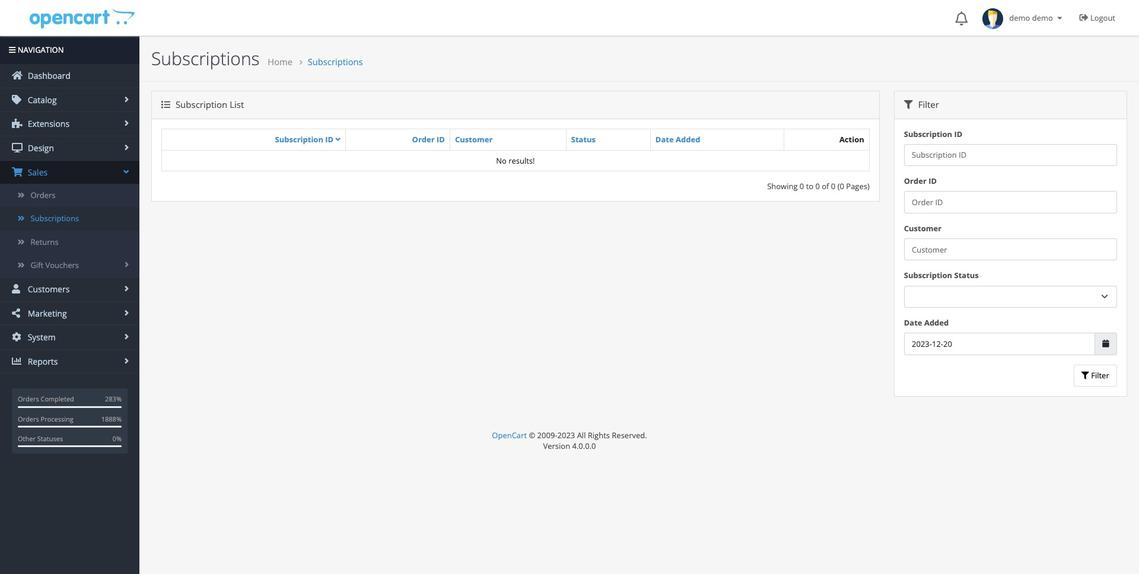 Task type: vqa. For each thing, say whether or not it's contained in the screenshot.


Task type: locate. For each thing, give the bounding box(es) containing it.
demo left caret down icon
[[1032, 12, 1053, 23]]

0 horizontal spatial filter image
[[904, 100, 913, 109]]

0 vertical spatial customer
[[455, 134, 493, 145]]

demo
[[1009, 12, 1030, 23], [1032, 12, 1053, 23]]

1 vertical spatial filter
[[1089, 370, 1109, 381]]

returns
[[30, 236, 59, 247]]

0 horizontal spatial demo
[[1009, 12, 1030, 23]]

1 horizontal spatial order id
[[904, 176, 937, 186]]

reserved.
[[612, 430, 647, 441]]

1 horizontal spatial customer
[[904, 223, 942, 234]]

0 horizontal spatial subscriptions
[[30, 213, 79, 224]]

0 vertical spatial orders
[[30, 190, 56, 201]]

results!
[[509, 155, 535, 166]]

0 horizontal spatial customer
[[455, 134, 493, 145]]

2 vertical spatial orders
[[18, 414, 39, 423]]

customers
[[26, 284, 70, 295]]

home link
[[268, 56, 293, 68]]

subscription id
[[904, 128, 963, 139], [275, 134, 334, 145]]

1 0 from the left
[[800, 181, 804, 192]]

opencart
[[492, 430, 527, 441]]

extensions
[[26, 118, 69, 130]]

subscriptions right home link
[[308, 56, 363, 68]]

2009-
[[537, 430, 557, 441]]

0 vertical spatial filter
[[916, 99, 939, 111]]

orders link
[[0, 184, 139, 207]]

added
[[676, 134, 700, 145], [924, 317, 949, 328]]

reports link
[[0, 350, 139, 373]]

cog image
[[12, 332, 23, 342]]

0 vertical spatial subscriptions link
[[308, 56, 363, 68]]

1 vertical spatial orders
[[18, 395, 39, 404]]

orders up other in the left bottom of the page
[[18, 414, 39, 423]]

Order ID text field
[[904, 191, 1117, 213]]

0 horizontal spatial order
[[412, 134, 435, 145]]

filter button
[[1074, 365, 1117, 387]]

caret down image
[[1055, 14, 1065, 22]]

filter
[[916, 99, 939, 111], [1089, 370, 1109, 381]]

no
[[496, 155, 507, 166]]

1888%
[[101, 414, 122, 423]]

dashboard
[[26, 70, 71, 81]]

gift
[[30, 260, 43, 270]]

1 vertical spatial filter image
[[1081, 372, 1089, 380]]

to
[[806, 181, 813, 192]]

subscriptions link right home link
[[308, 56, 363, 68]]

0 horizontal spatial status
[[571, 134, 596, 145]]

subscriptions up subscription list
[[151, 46, 260, 71]]

0 horizontal spatial date
[[655, 134, 674, 145]]

0 horizontal spatial subscription id
[[275, 134, 334, 145]]

0
[[800, 181, 804, 192], [815, 181, 820, 192], [831, 181, 835, 192]]

0 left (0
[[831, 181, 835, 192]]

dashboard link
[[0, 64, 139, 88]]

4.0.0.0
[[572, 441, 596, 452]]

order id link
[[412, 134, 445, 145]]

order left customer link
[[412, 134, 435, 145]]

orders up orders processing
[[18, 395, 39, 404]]

283%
[[105, 395, 122, 404]]

customer
[[455, 134, 493, 145], [904, 223, 942, 234]]

1 horizontal spatial status
[[954, 270, 979, 281]]

design
[[26, 142, 54, 154]]

demo right demo demo image
[[1009, 12, 1030, 23]]

subscriptions link
[[308, 56, 363, 68], [0, 207, 139, 231]]

no results!
[[496, 155, 535, 166]]

0 horizontal spatial added
[[676, 134, 700, 145]]

0 left of
[[815, 181, 820, 192]]

completed
[[41, 395, 74, 404]]

filter image
[[904, 100, 913, 109], [1081, 372, 1089, 380]]

order id
[[412, 134, 445, 145], [904, 176, 937, 186]]

subscription id link
[[275, 134, 340, 145]]

returns link
[[0, 231, 139, 254]]

list
[[230, 99, 244, 111]]

1 vertical spatial date added
[[904, 317, 949, 328]]

Subscription ID text field
[[904, 144, 1117, 166]]

0 vertical spatial order
[[412, 134, 435, 145]]

0%
[[112, 434, 122, 443]]

0 horizontal spatial order id
[[412, 134, 445, 145]]

1 vertical spatial order
[[904, 176, 927, 186]]

subscription list
[[173, 99, 244, 111]]

logout link
[[1071, 0, 1127, 36]]

1 horizontal spatial subscription id
[[904, 128, 963, 139]]

order
[[412, 134, 435, 145], [904, 176, 927, 186]]

date
[[655, 134, 674, 145], [904, 317, 922, 328]]

0 vertical spatial order id
[[412, 134, 445, 145]]

puzzle piece image
[[12, 119, 23, 128]]

1 horizontal spatial 0
[[815, 181, 820, 192]]

calendar image
[[1102, 340, 1109, 348]]

customer up the subscription status
[[904, 223, 942, 234]]

1 vertical spatial date
[[904, 317, 922, 328]]

2 demo from the left
[[1032, 12, 1053, 23]]

orders completed
[[18, 395, 74, 404]]

1 horizontal spatial subscriptions link
[[308, 56, 363, 68]]

status
[[571, 134, 596, 145], [954, 270, 979, 281]]

1 horizontal spatial demo
[[1032, 12, 1053, 23]]

logout
[[1090, 12, 1115, 23]]

0 horizontal spatial filter
[[916, 99, 939, 111]]

id
[[954, 128, 963, 139], [325, 134, 334, 145], [437, 134, 445, 145], [929, 176, 937, 186]]

customer right the order id link
[[455, 134, 493, 145]]

1 horizontal spatial filter image
[[1081, 372, 1089, 380]]

0 left to
[[800, 181, 804, 192]]

1 vertical spatial subscriptions link
[[0, 207, 139, 231]]

pages)
[[846, 181, 870, 192]]

1 vertical spatial status
[[954, 270, 979, 281]]

showing
[[767, 181, 798, 192]]

subscriptions up returns at the top of page
[[30, 213, 79, 224]]

subscriptions link up returns at the top of page
[[0, 207, 139, 231]]

list image
[[161, 100, 170, 109]]

subscription
[[176, 99, 227, 111], [904, 128, 952, 139], [275, 134, 323, 145], [904, 270, 952, 281]]

1 demo from the left
[[1009, 12, 1030, 23]]

©
[[529, 430, 535, 441]]

other
[[18, 434, 36, 443]]

catalog
[[26, 94, 57, 105]]

subscriptions
[[151, 46, 260, 71], [308, 56, 363, 68], [30, 213, 79, 224]]

0 horizontal spatial 0
[[800, 181, 804, 192]]

2023
[[557, 430, 575, 441]]

date added
[[655, 134, 700, 145], [904, 317, 949, 328]]

1 horizontal spatial date added
[[904, 317, 949, 328]]

chart bar image
[[12, 356, 23, 366]]

order right the pages)
[[904, 176, 927, 186]]

1 vertical spatial added
[[924, 317, 949, 328]]

orders down sales on the left of the page
[[30, 190, 56, 201]]

1 vertical spatial order id
[[904, 176, 937, 186]]

1 vertical spatial customer
[[904, 223, 942, 234]]

version
[[543, 441, 570, 452]]

2 0 from the left
[[815, 181, 820, 192]]

system link
[[0, 326, 139, 349]]

opencart image
[[28, 7, 135, 29]]

catalog link
[[0, 88, 139, 112]]

2 horizontal spatial 0
[[831, 181, 835, 192]]

1 horizontal spatial added
[[924, 317, 949, 328]]

tag image
[[12, 95, 23, 104]]

0 horizontal spatial date added
[[655, 134, 700, 145]]

orders
[[30, 190, 56, 201], [18, 395, 39, 404], [18, 414, 39, 423]]

1 horizontal spatial filter
[[1089, 370, 1109, 381]]

orders for orders processing
[[18, 414, 39, 423]]



Task type: describe. For each thing, give the bounding box(es) containing it.
customers link
[[0, 278, 139, 301]]

desktop image
[[12, 143, 23, 152]]

marketing
[[26, 308, 67, 319]]

shopping cart image
[[12, 167, 23, 177]]

0 vertical spatial status
[[571, 134, 596, 145]]

orders for orders
[[30, 190, 56, 201]]

navigation
[[16, 44, 64, 55]]

action
[[839, 134, 864, 145]]

gift vouchers link
[[0, 254, 139, 277]]

3 0 from the left
[[831, 181, 835, 192]]

demo demo link
[[977, 0, 1071, 36]]

design link
[[0, 136, 139, 160]]

0 vertical spatial date
[[655, 134, 674, 145]]

user image
[[12, 284, 23, 294]]

0 vertical spatial filter image
[[904, 100, 913, 109]]

extensions link
[[0, 112, 139, 136]]

orders for orders completed
[[18, 395, 39, 404]]

(0
[[837, 181, 844, 192]]

vouchers
[[45, 260, 79, 270]]

date added link
[[655, 134, 700, 145]]

orders processing
[[18, 414, 73, 423]]

of
[[822, 181, 829, 192]]

demo demo image
[[983, 8, 1003, 29]]

status link
[[571, 134, 596, 145]]

demo demo
[[1003, 12, 1055, 23]]

home
[[268, 56, 293, 68]]

1 horizontal spatial subscriptions
[[151, 46, 260, 71]]

other statuses
[[18, 434, 63, 443]]

system
[[26, 332, 56, 343]]

0 vertical spatial date added
[[655, 134, 700, 145]]

sales
[[26, 166, 48, 178]]

showing 0 to 0 of 0 (0 pages)
[[767, 181, 870, 192]]

opencart © 2009-2023 all rights reserved. version 4.0.0.0
[[492, 430, 647, 452]]

filter inside button
[[1089, 370, 1109, 381]]

customer link
[[455, 134, 493, 145]]

sign out alt image
[[1079, 13, 1088, 22]]

1 horizontal spatial order
[[904, 176, 927, 186]]

Date Added text field
[[904, 333, 1095, 355]]

0 horizontal spatial subscriptions link
[[0, 207, 139, 231]]

subscription status
[[904, 270, 979, 281]]

home image
[[12, 71, 23, 80]]

share alt image
[[12, 308, 23, 318]]

opencart link
[[492, 430, 527, 441]]

filter image inside button
[[1081, 372, 1089, 380]]

all
[[577, 430, 586, 441]]

1 horizontal spatial date
[[904, 317, 922, 328]]

marketing link
[[0, 302, 139, 325]]

sales link
[[0, 161, 139, 184]]

statuses
[[37, 434, 63, 443]]

bell image
[[955, 11, 968, 26]]

bars image
[[9, 46, 16, 54]]

2 horizontal spatial subscriptions
[[308, 56, 363, 68]]

rights
[[588, 430, 610, 441]]

gift vouchers
[[30, 260, 79, 270]]

processing
[[41, 414, 73, 423]]

0 vertical spatial added
[[676, 134, 700, 145]]

reports
[[26, 356, 58, 367]]

Customer text field
[[904, 238, 1117, 261]]



